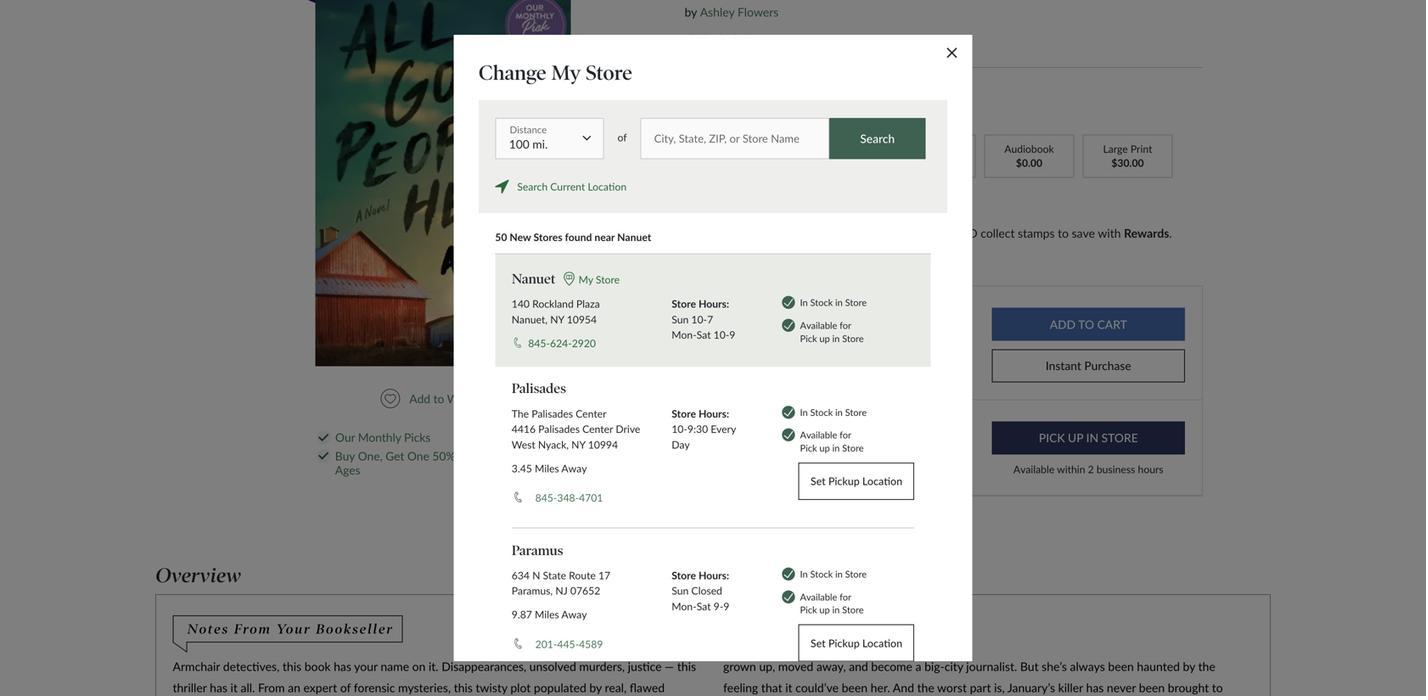 Task type: locate. For each thing, give the bounding box(es) containing it.
2 available image from the top
[[782, 319, 795, 345]]

0 horizontal spatial .
[[789, 440, 792, 455]]

at right availability
[[798, 462, 808, 476]]

justice
[[628, 659, 662, 674]]

1 available image from the top
[[782, 406, 795, 419]]

. inside pick up in store nanuet . check availability at nearby stores
[[789, 440, 792, 455]]

notes from your bookseller
[[187, 621, 394, 637]]

1 vertical spatial in
[[800, 406, 808, 418]]

. down store
[[789, 440, 792, 455]]

0 vertical spatial 10
[[685, 244, 698, 258]]

2 pick from the top
[[800, 442, 817, 454]]

available image up expedited
[[782, 319, 795, 345]]

1 vertical spatial by
[[729, 363, 739, 376]]

in
[[835, 297, 843, 308], [832, 333, 840, 344], [835, 406, 843, 418], [832, 442, 840, 454], [835, 568, 843, 580], [832, 604, 840, 616]]

sun inside store hours: sun 10-7 mon-sat 10-9
[[672, 313, 689, 325]]

10-
[[691, 313, 707, 325], [714, 329, 730, 341], [672, 423, 688, 435]]

available image for in stock in store
[[782, 296, 795, 309]]

store inside store hours: 10-9:30 every day
[[672, 407, 696, 420]]

add to wishlist
[[409, 392, 488, 406]]

9 inside store hours: sun closed mon-sat 9-9
[[724, 600, 730, 613]]

hours: inside store hours: sun closed mon-sat 9-9
[[699, 569, 729, 581]]

by down choose
[[729, 363, 739, 376]]

$5
[[751, 244, 765, 258]]

10 inside and collect stamps to save with rewards . 10 stamps = $5 reward learn more
[[685, 244, 698, 258]]

shipping
[[795, 326, 840, 341], [813, 350, 851, 362]]

my right change
[[551, 60, 581, 86]]

hours: inside store hours: sun 10-7 mon-sat 10-9
[[699, 298, 729, 310]]

ship
[[702, 304, 732, 320]]

sun left 7
[[672, 313, 689, 325]]

1 vertical spatial pick
[[800, 442, 817, 454]]

sat down 7
[[697, 329, 711, 341]]

nanuet up 140
[[512, 271, 556, 287]]

sun left closed
[[672, 585, 689, 597]]

search left current
[[517, 180, 548, 193]]

available for pick up in store for palisades
[[800, 429, 864, 454]]

real,
[[605, 681, 627, 695]]

9:30
[[688, 423, 708, 435]]

plaza
[[576, 298, 600, 310]]

bopis small image
[[564, 272, 575, 286]]

1 vertical spatial at
[[798, 462, 808, 476]]

1 horizontal spatial by
[[685, 5, 697, 19]]

hours: for 10-
[[699, 298, 729, 310]]

0 vertical spatial in stock in store element
[[800, 296, 867, 309]]

available for sun 10-7
[[800, 320, 837, 331]]

store hours: sun closed mon-sat 9-9
[[672, 569, 730, 613]]

2 up from the top
[[820, 442, 830, 454]]

3 up from the top
[[820, 604, 830, 616]]

3 available image from the top
[[782, 568, 795, 581]]

4416
[[512, 423, 536, 435]]

from left an at the bottom left of page
[[258, 681, 285, 695]]

10- down ship
[[714, 329, 730, 341]]

1 vertical spatial sat
[[697, 600, 711, 613]]

has left your in the bottom of the page
[[334, 659, 351, 674]]

1 vertical spatial hours:
[[699, 407, 729, 420]]

1 vertical spatial 9
[[724, 600, 730, 613]]

0 horizontal spatial 10-
[[672, 423, 688, 435]]

4589
[[579, 638, 603, 650]]

checkout
[[865, 350, 906, 362]]

sat inside store hours: sun 10-7 mon-sat 10-9
[[697, 329, 711, 341]]

nyack,
[[538, 438, 569, 451]]

buy
[[335, 449, 355, 463]]

2 horizontal spatial 10-
[[714, 329, 730, 341]]

2 vertical spatial pick
[[800, 604, 817, 616]]

nearby stores
[[811, 462, 884, 476]]

10 right january
[[837, 363, 849, 376]]

by left real,
[[590, 681, 602, 695]]

this
[[283, 659, 301, 674], [677, 659, 696, 674], [454, 681, 473, 695]]

0 vertical spatial of
[[618, 131, 627, 143]]

2 vertical spatial stock
[[810, 568, 833, 580]]

stamps left '='
[[701, 244, 738, 258]]

on
[[412, 659, 426, 674]]

store
[[586, 60, 632, 86], [596, 273, 620, 286], [845, 297, 867, 308], [672, 298, 696, 310], [842, 333, 864, 344], [845, 406, 867, 418], [672, 407, 696, 420], [842, 442, 864, 454], [845, 568, 867, 580], [672, 569, 696, 581], [842, 604, 864, 616]]

1 vertical spatial available image
[[782, 319, 795, 345]]

2 vertical spatial available for buy online, pick up in store element
[[800, 591, 864, 617]]

at left checkout
[[854, 350, 863, 362]]

ny left the 10994
[[571, 438, 585, 451]]

from up detectives, on the left bottom
[[234, 621, 271, 637]]

2 sun from the top
[[672, 585, 689, 597]]

0 vertical spatial pick
[[800, 333, 817, 344]]

1 vertical spatial search
[[517, 180, 548, 193]]

0 vertical spatial stamps
[[1018, 226, 1055, 240]]

1 horizontal spatial nanuet
[[617, 231, 651, 243]]

of inside change my store dialog
[[618, 131, 627, 143]]

2 vertical spatial nanuet
[[749, 440, 789, 455]]

1 vertical spatial mon-
[[672, 600, 697, 613]]

the palisades center 4416 palisades center drive west nyack, ny 10994
[[512, 407, 640, 451]]

free
[[769, 326, 792, 341]]

3 pick from the top
[[800, 604, 817, 616]]

in stock in store element
[[800, 296, 867, 309], [800, 406, 867, 419], [800, 568, 867, 581]]

1 horizontal spatial .
[[1169, 226, 1172, 240]]

store hours: 10-9:30 every day
[[672, 407, 736, 451]]

available image
[[782, 296, 795, 309], [782, 319, 795, 345]]

2 horizontal spatial nanuet
[[749, 440, 789, 455]]

by inside the 'armchair detectives, this book has your name on it. disappearances, unsolved murders, justice — this thriller has it all. from an expert of forensic mysteries, this twisty plot populated by real, flawe'
[[590, 681, 602, 695]]

it.
[[429, 659, 439, 674]]

2 available for buy online, pick up in store element from the top
[[800, 429, 864, 455]]

mon- left qualifies
[[672, 329, 697, 341]]

1 vertical spatial in stock in store element
[[800, 406, 867, 419]]

hours: up closed
[[699, 569, 729, 581]]

0 vertical spatial in stock in store
[[800, 297, 867, 308]]

hours: inside store hours: 10-9:30 every day
[[699, 407, 729, 420]]

search for search current location
[[517, 180, 548, 193]]

mon- down closed
[[672, 600, 697, 613]]

. right with
[[1169, 226, 1172, 240]]

to inside and collect stamps to save with rewards . 10 stamps = $5 reward learn more
[[1058, 226, 1069, 240]]

mon- inside store hours: sun closed mon-sat 9-9
[[672, 600, 697, 613]]

1 vertical spatial from
[[258, 681, 285, 695]]

0 vertical spatial up
[[820, 333, 830, 344]]

10994
[[588, 438, 618, 451]]

1 horizontal spatial has
[[334, 659, 351, 674]]

off
[[458, 449, 475, 463]]

hours: up every
[[699, 407, 729, 420]]

to left save at the top right of page
[[1058, 226, 1069, 240]]

available for buy online, pick up in store element
[[800, 319, 864, 345], [800, 429, 864, 455], [800, 591, 864, 617]]

up
[[820, 333, 830, 344], [820, 442, 830, 454], [820, 604, 830, 616]]

large
[[1103, 142, 1128, 155]]

$23.99
[[718, 157, 750, 169]]

by left ashley
[[685, 5, 697, 19]]

0 horizontal spatial at
[[798, 462, 808, 476]]

phone image down 'nanuet,'
[[511, 337, 524, 348]]

2 vertical spatial by
[[590, 681, 602, 695]]

1 sun from the top
[[672, 313, 689, 325]]

1 vertical spatial available for buy online, pick up in store element
[[800, 429, 864, 455]]

2 vertical spatial in
[[800, 568, 808, 580]]

0 vertical spatial sun
[[672, 313, 689, 325]]

ebook $12.99
[[915, 142, 947, 169]]

ashley flowers link
[[700, 5, 779, 19]]

this right —
[[677, 659, 696, 674]]

0 vertical spatial available for buy online, pick up in store element
[[800, 319, 864, 345]]

1 vertical spatial nanuet
[[512, 271, 556, 287]]

2 vertical spatial available for pick up in store
[[800, 591, 864, 616]]

sun for sun 10-7
[[672, 313, 689, 325]]

1 horizontal spatial ny
[[571, 438, 585, 451]]

845- down 'nanuet,'
[[528, 337, 550, 349]]

10- up the day
[[672, 423, 688, 435]]

sat
[[697, 329, 711, 341], [697, 600, 711, 613]]

choose expedited shipping at checkout for delivery by
[[729, 350, 959, 376]]

1 vertical spatial 10
[[837, 363, 849, 376]]

location
[[588, 180, 627, 193]]

in stock in store for palisades
[[800, 406, 867, 418]]

reward
[[768, 244, 804, 258]]

1 vertical spatial available for pick up in store
[[800, 429, 864, 454]]

2 vertical spatial 10-
[[672, 423, 688, 435]]

available for 10-9:30 every day
[[800, 429, 837, 441]]

delivery
[[924, 350, 959, 362]]

of right expert
[[340, 681, 351, 695]]

2 in from the top
[[800, 406, 808, 418]]

3 in from the top
[[800, 568, 808, 580]]

0 vertical spatial available for pick up in store
[[800, 320, 864, 344]]

0 horizontal spatial search
[[517, 180, 548, 193]]

None submit
[[992, 308, 1185, 341], [992, 422, 1185, 455], [799, 463, 914, 500], [799, 625, 914, 662], [992, 308, 1185, 341], [992, 422, 1185, 455], [799, 463, 914, 500], [799, 625, 914, 662]]

50 new
[[495, 231, 531, 243]]

audiobook $0.00
[[1004, 142, 1054, 169]]

1 available image from the top
[[782, 296, 795, 309]]

sun inside store hours: sun closed mon-sat 9-9
[[672, 585, 689, 597]]

10- up qualifies
[[691, 313, 707, 325]]

1 available for buy online, pick up in store element from the top
[[800, 319, 864, 345]]

845- for 624-
[[528, 337, 550, 349]]

3 hours: from the top
[[699, 569, 729, 581]]

write a review
[[825, 33, 907, 48]]

at inside choose expedited shipping at checkout for delivery by
[[854, 350, 863, 362]]

9
[[730, 329, 736, 341], [724, 600, 730, 613]]

$12.99
[[915, 157, 947, 169]]

1 in stock in store element from the top
[[800, 296, 867, 309]]

0 vertical spatial phone image
[[511, 337, 524, 348]]

845-348-4701 link
[[527, 491, 603, 504]]

0 horizontal spatial by
[[590, 681, 602, 695]]

1 horizontal spatial 10-
[[691, 313, 707, 325]]

0 vertical spatial 10-
[[691, 313, 707, 325]]

845- down 3.45 miles away
[[535, 491, 557, 504]]

0 horizontal spatial ny
[[550, 313, 564, 325]]

1 vertical spatial phone image
[[512, 492, 524, 502]]

phone image
[[511, 337, 524, 348], [512, 492, 524, 502]]

phone image down 3.45 miles away
[[512, 492, 524, 502]]

1 available for pick up in store from the top
[[800, 320, 864, 344]]

closed
[[691, 585, 722, 597]]

0 vertical spatial available image
[[782, 296, 795, 309]]

2 vertical spatial in stock in store element
[[800, 568, 867, 581]]

1 vertical spatial stock
[[810, 406, 833, 418]]

3 in stock in store from the top
[[800, 568, 867, 580]]

3 available for buy online, pick up in store element from the top
[[800, 591, 864, 617]]

2 mon- from the top
[[672, 600, 697, 613]]

0 vertical spatial hours:
[[699, 298, 729, 310]]

1 vertical spatial .
[[789, 440, 792, 455]]

2
[[1088, 463, 1094, 475]]

search inside button
[[860, 131, 895, 145]]

0 horizontal spatial to
[[433, 392, 444, 406]]

1 vertical spatial shipping
[[813, 350, 851, 362]]

to right "add"
[[433, 392, 444, 406]]

rewards
[[1124, 226, 1169, 240]]

available image for available for buy online, pick up in store element related to palisades
[[782, 429, 795, 455]]

1 hours: from the top
[[699, 298, 729, 310]]

845-348-4701
[[535, 491, 603, 504]]

sat left 9-
[[697, 600, 711, 613]]

0 vertical spatial 9
[[730, 329, 736, 341]]

1 in from the top
[[800, 297, 808, 308]]

2 in stock in store element from the top
[[800, 406, 867, 419]]

1 phone image from the top
[[511, 337, 524, 348]]

1 mon- from the top
[[672, 329, 697, 341]]

2 hours: from the top
[[699, 407, 729, 420]]

in stock in store
[[800, 297, 867, 308], [800, 406, 867, 418], [800, 568, 867, 580]]

nanuet,
[[512, 313, 548, 325]]

of
[[618, 131, 627, 143], [340, 681, 351, 695]]

shipping inside choose expedited shipping at checkout for delivery by
[[813, 350, 851, 362]]

4701
[[579, 491, 603, 504]]

in stock in store element for palisades
[[800, 406, 867, 419]]

available image up free
[[782, 296, 795, 309]]

0 vertical spatial stock
[[810, 297, 833, 308]]

this up an at the bottom left of page
[[283, 659, 301, 674]]

pick up in store nanuet . check availability at nearby stores
[[702, 418, 884, 476]]

1 vertical spatial to
[[433, 392, 444, 406]]

0 horizontal spatial stamps
[[701, 244, 738, 258]]

0 vertical spatial center
[[576, 407, 607, 420]]

check availability at nearby stores link
[[702, 462, 884, 477]]

hours: up 7
[[699, 298, 729, 310]]

2 available image from the top
[[782, 429, 795, 455]]

armchair detectives, this book has your name on it. disappearances, unsolved murders, justice — this thriller has it all. from an expert of forensic mysteries, this twisty plot populated by real, flawe
[[173, 659, 696, 696]]

0 vertical spatial .
[[1169, 226, 1172, 240]]

instant purchase
[[1046, 359, 1131, 373]]

0 vertical spatial ny
[[550, 313, 564, 325]]

1 horizontal spatial of
[[618, 131, 627, 143]]

for inside choose expedited shipping at checkout for delivery by
[[909, 350, 922, 362]]

print
[[1131, 142, 1152, 155]]

stamps right collect
[[1018, 226, 1055, 240]]

0 vertical spatial search
[[860, 131, 895, 145]]

2 phone image from the top
[[512, 492, 524, 502]]

paramus
[[512, 542, 563, 559]]

0 vertical spatial from
[[234, 621, 271, 637]]

ny inside 140 rockland plaza nanuet, ny 10954
[[550, 313, 564, 325]]

0 horizontal spatial 10
[[685, 244, 698, 258]]

0 vertical spatial sat
[[697, 329, 711, 341]]

with
[[1098, 226, 1121, 240]]

2 sat from the top
[[697, 600, 711, 613]]

1 vertical spatial in stock in store
[[800, 406, 867, 418]]

2 in stock in store from the top
[[800, 406, 867, 418]]

instant purchase button
[[992, 349, 1185, 382]]

10 left '='
[[685, 244, 698, 258]]

available image
[[782, 406, 795, 419], [782, 429, 795, 455], [782, 568, 795, 581], [782, 591, 795, 617]]

0 vertical spatial in
[[800, 297, 808, 308]]

hours: for 9:30
[[699, 407, 729, 420]]

available image for palisades in stock in store element
[[782, 406, 795, 419]]

1 horizontal spatial at
[[854, 350, 863, 362]]

an
[[288, 681, 300, 695]]

buy one, get one 50% off books for all ages link
[[335, 449, 560, 477]]

audiobook
[[1004, 142, 1054, 155]]

201-445-4589 link
[[527, 638, 603, 650]]

0 vertical spatial at
[[854, 350, 863, 362]]

1 pick from the top
[[800, 333, 817, 344]]

3 in stock in store element from the top
[[800, 568, 867, 581]]

of up location
[[618, 131, 627, 143]]

nanuet for 50 new
[[617, 231, 651, 243]]

from inside the 'armchair detectives, this book has your name on it. disappearances, unsolved murders, justice — this thriller has it all. from an expert of forensic mysteries, this twisty plot populated by real, flawe'
[[258, 681, 285, 695]]

1 vertical spatial ny
[[571, 438, 585, 451]]

near
[[595, 231, 615, 243]]

0 horizontal spatial this
[[283, 659, 301, 674]]

2 stock from the top
[[810, 406, 833, 418]]

pick for palisades
[[800, 442, 817, 454]]

1 horizontal spatial stamps
[[1018, 226, 1055, 240]]

1 horizontal spatial to
[[1058, 226, 1069, 240]]

1 horizontal spatial search
[[860, 131, 895, 145]]

ny down rockland
[[550, 313, 564, 325]]

2 vertical spatial hours:
[[699, 569, 729, 581]]

mi.
[[533, 137, 548, 151]]

0 vertical spatial mon-
[[672, 329, 697, 341]]

2 vertical spatial up
[[820, 604, 830, 616]]

business hours
[[1097, 463, 1164, 475]]

at
[[854, 350, 863, 362], [798, 462, 808, 476]]

2 vertical spatial in stock in store
[[800, 568, 867, 580]]

nanuet inside pick up in store nanuet . check availability at nearby stores
[[749, 440, 789, 455]]

nanuet up availability
[[749, 440, 789, 455]]

1 horizontal spatial 10
[[837, 363, 849, 376]]

my right bopis small icon
[[579, 273, 593, 286]]

2 horizontal spatial by
[[729, 363, 739, 376]]

0 vertical spatial shipping
[[795, 326, 840, 341]]

nanuet right near at left
[[617, 231, 651, 243]]

has left it
[[210, 681, 228, 695]]

0 vertical spatial to
[[1058, 226, 1069, 240]]

2920
[[572, 337, 596, 349]]

0 vertical spatial by
[[685, 5, 697, 19]]

2 available for pick up in store from the top
[[800, 429, 864, 454]]

1 sat from the top
[[697, 329, 711, 341]]

3 stock from the top
[[810, 568, 833, 580]]

this left twisty
[[454, 681, 473, 695]]

0 vertical spatial palisades
[[512, 380, 566, 397]]

center
[[576, 407, 607, 420], [582, 423, 613, 435]]

your
[[276, 621, 311, 637]]

1 vertical spatial up
[[820, 442, 830, 454]]

4 available image from the top
[[782, 591, 795, 617]]

for inside buy one, get one 50% off books for all ages
[[513, 449, 528, 463]]

has
[[334, 659, 351, 674], [210, 681, 228, 695]]

3 available for pick up in store from the top
[[800, 591, 864, 616]]

search left ebook
[[860, 131, 895, 145]]



Task type: vqa. For each thing, say whether or not it's contained in the screenshot.
'B&N Book of the Year' link
no



Task type: describe. For each thing, give the bounding box(es) containing it.
sat inside store hours: sun closed mon-sat 9-9
[[697, 600, 711, 613]]

445-
[[557, 638, 579, 650]]

in stock in store for paramus
[[800, 568, 867, 580]]

7
[[707, 313, 713, 325]]

west
[[512, 438, 536, 451]]

phone image for 845-348-4701
[[512, 492, 524, 502]]

phone image
[[512, 638, 524, 649]]

. inside and collect stamps to save with rewards . 10 stamps = $5 reward learn more
[[1169, 226, 1172, 240]]

hardcover
[[710, 142, 758, 155]]

stock for paramus
[[810, 568, 833, 580]]

9-
[[714, 600, 724, 613]]

pick for paramus
[[800, 604, 817, 616]]

distance
[[510, 124, 547, 135]]

one,
[[358, 449, 383, 463]]

634
[[512, 569, 530, 581]]

up for palisades
[[820, 442, 830, 454]]

store inside store hours: sun closed mon-sat 9-9
[[672, 569, 696, 581]]

search current location link
[[517, 180, 627, 194]]

9.87 miles away
[[512, 608, 587, 621]]

name
[[381, 659, 409, 674]]

3.45 miles away
[[512, 462, 587, 474]]

get
[[386, 449, 404, 463]]

of inside the 'armchair detectives, this book has your name on it. disappearances, unsolved murders, justice — this thriller has it all. from an expert of forensic mysteries, this twisty plot populated by real, flawe'
[[340, 681, 351, 695]]

large print $30.00
[[1103, 142, 1152, 169]]

learn more link
[[811, 242, 869, 261]]

0 horizontal spatial has
[[210, 681, 228, 695]]

shipping inside the ship this item qualifies for free shipping
[[795, 326, 840, 341]]

available image for in stock in store element corresponding to paramus
[[782, 568, 795, 581]]

for inside the ship this item qualifies for free shipping
[[751, 326, 766, 341]]

0 vertical spatial has
[[334, 659, 351, 674]]

january
[[800, 363, 835, 376]]

ages
[[335, 463, 360, 477]]

2 vertical spatial palisades
[[538, 423, 580, 435]]

ashley
[[700, 5, 735, 19]]

available image for available for
[[782, 319, 795, 345]]

wednesday, january 10
[[742, 363, 849, 376]]

populated
[[534, 681, 586, 695]]

available within 2 business hours
[[1014, 463, 1164, 475]]

available image for paramus available for buy online, pick up in store element
[[782, 591, 795, 617]]

change
[[479, 60, 547, 86]]

nanuet for pick
[[749, 440, 789, 455]]

1 vertical spatial center
[[582, 423, 613, 435]]

paramus,
[[512, 585, 553, 597]]

expedited
[[765, 350, 810, 362]]

by ashley flowers
[[685, 5, 779, 19]]

845- for 348-
[[535, 491, 557, 504]]

wishlist
[[447, 392, 488, 406]]

and
[[952, 226, 978, 240]]

2 horizontal spatial this
[[677, 659, 696, 674]]

845-624-2920 link
[[527, 337, 596, 349]]

route
[[569, 569, 596, 581]]

the
[[512, 407, 529, 420]]

1 vertical spatial palisades
[[532, 407, 573, 420]]

our
[[335, 430, 355, 444]]

picks
[[404, 430, 431, 444]]

1 vertical spatial stamps
[[701, 244, 738, 258]]

=
[[741, 244, 748, 258]]

twisty
[[476, 681, 507, 695]]

ny inside the palisades center 4416 palisades center drive west nyack, ny 10994
[[571, 438, 585, 451]]

in for paramus
[[800, 568, 808, 580]]

your
[[354, 659, 378, 674]]

by inside choose expedited shipping at checkout for delivery by
[[729, 363, 739, 376]]

our monthly picks
[[335, 430, 431, 444]]

day
[[672, 438, 690, 451]]

10954
[[567, 313, 597, 325]]

available for sun closed
[[800, 591, 837, 603]]

$18.00
[[685, 97, 764, 125]]

write
[[825, 33, 855, 48]]

within
[[1057, 463, 1085, 475]]

store inside store hours: sun 10-7 mon-sat 10-9
[[672, 298, 696, 310]]

choose
[[729, 350, 763, 362]]

collect
[[981, 226, 1015, 240]]

drive
[[616, 423, 640, 435]]

available for pick up in store for paramus
[[800, 591, 864, 616]]

in for palisades
[[800, 406, 808, 418]]

100
[[509, 137, 530, 151]]

wednesday,
[[742, 363, 797, 376]]

stores
[[534, 231, 563, 243]]

availability
[[738, 462, 794, 476]]

50 new stores found near nanuet
[[495, 231, 651, 243]]

140 rockland plaza nanuet, ny 10954
[[512, 298, 600, 325]]

mysteries,
[[398, 681, 451, 695]]

phone image for 845-624-2920
[[511, 337, 524, 348]]

item
[[767, 304, 799, 320]]

bookseller
[[316, 621, 394, 637]]

a
[[857, 33, 865, 48]]

one
[[407, 449, 429, 463]]

purchase
[[1084, 359, 1131, 373]]

up for paramus
[[820, 604, 830, 616]]

1 vertical spatial my
[[579, 273, 593, 286]]

our monthly picks link
[[335, 430, 431, 445]]

unsolved
[[529, 659, 576, 674]]

flowers
[[738, 5, 779, 19]]

624-
[[550, 337, 572, 349]]

mon- inside store hours: sun 10-7 mon-sat 10-9
[[672, 329, 697, 341]]

634 n state route 17 paramus, nj 07652
[[512, 569, 610, 597]]

learn
[[811, 244, 839, 258]]

in stock in store element for paramus
[[800, 568, 867, 581]]

current
[[550, 180, 585, 193]]

1 in stock in store from the top
[[800, 297, 867, 308]]

qualifies
[[702, 326, 748, 341]]

review
[[868, 33, 907, 48]]

City, State, ZIP, or Store Name text field
[[640, 118, 829, 159]]

0 vertical spatial my
[[551, 60, 581, 86]]

50%
[[432, 449, 455, 463]]

—
[[665, 659, 674, 674]]

more
[[842, 244, 869, 258]]

sun for sun closed
[[672, 585, 689, 597]]

found
[[565, 231, 592, 243]]

845-624-2920
[[528, 337, 596, 349]]

available for buy online, pick up in store element for paramus
[[800, 591, 864, 617]]

search current location
[[517, 180, 627, 193]]

state
[[543, 569, 566, 581]]

this
[[735, 304, 764, 320]]

1 stock from the top
[[810, 297, 833, 308]]

9 inside store hours: sun 10-7 mon-sat 10-9
[[730, 329, 736, 341]]

change my store dialog
[[454, 35, 972, 696]]

book
[[305, 659, 331, 674]]

search for search
[[860, 131, 895, 145]]

stock for palisades
[[810, 406, 833, 418]]

store
[[772, 418, 813, 433]]

excerpt image
[[532, 328, 571, 367]]

hours: for closed
[[699, 569, 729, 581]]

buy one, get one 50% off books for all ages
[[335, 449, 544, 477]]

at inside pick up in store nanuet . check availability at nearby stores
[[798, 462, 808, 476]]

10- inside store hours: 10-9:30 every day
[[672, 423, 688, 435]]

search button
[[829, 118, 926, 159]]

0 horizontal spatial nanuet
[[512, 271, 556, 287]]

check image
[[318, 434, 329, 441]]

1 horizontal spatial this
[[454, 681, 473, 695]]

$30.00
[[1112, 157, 1144, 169]]

add
[[409, 392, 430, 406]]

1 up from the top
[[820, 333, 830, 344]]

201-445-4589
[[535, 638, 603, 650]]

instant
[[1046, 359, 1081, 373]]

check image
[[318, 452, 329, 460]]

change my store
[[479, 60, 632, 86]]

available for buy online, pick up in store element for palisades
[[800, 429, 864, 455]]

1 vertical spatial 10-
[[714, 329, 730, 341]]

all good people here: a novel image
[[315, 0, 571, 366]]



